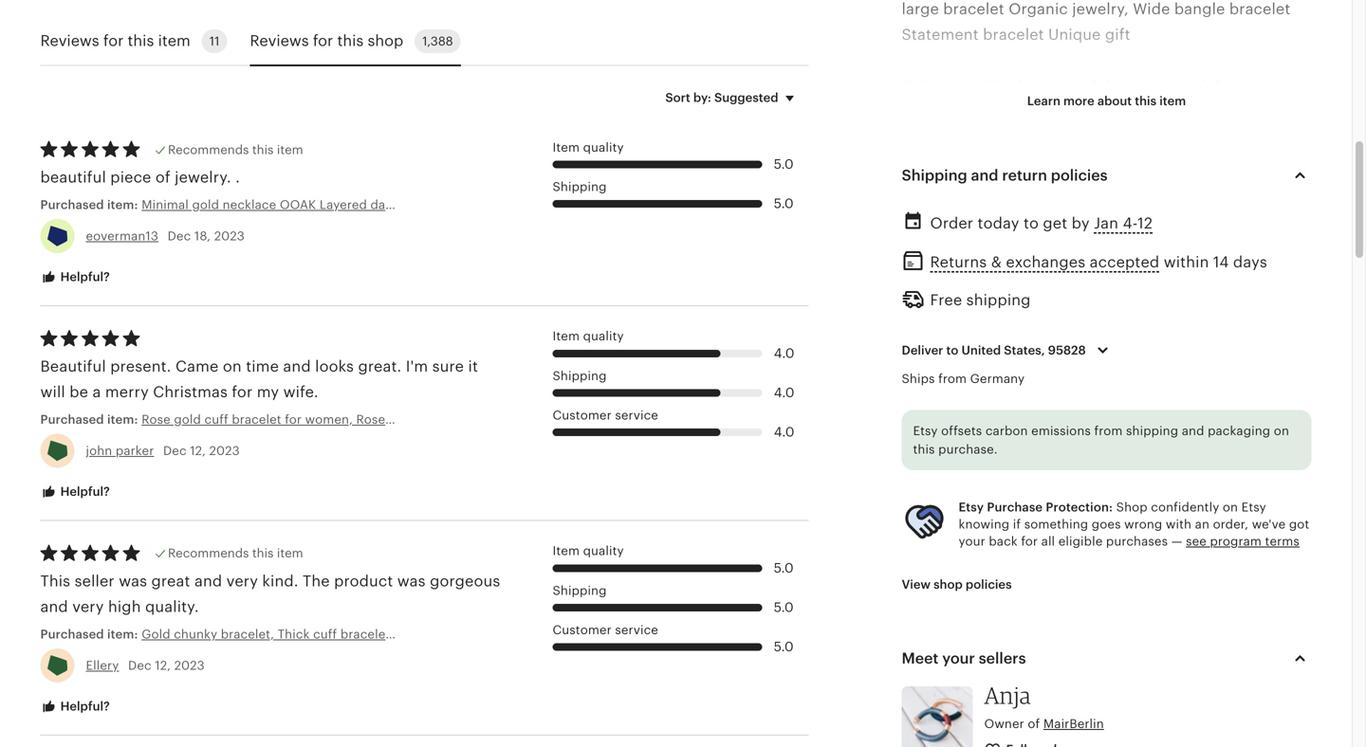 Task type: describe. For each thing, give the bounding box(es) containing it.
1 quality from the top
[[583, 140, 624, 155]]

4.0 for service
[[774, 425, 795, 440]]

purchased for beautiful present. came on time and looks great. i'm sure it will be a merry christmas for my wife.
[[40, 413, 104, 427]]

&
[[992, 254, 1002, 271]]

etsy purchase protection:
[[959, 501, 1113, 515]]

view
[[902, 578, 931, 592]]

0 vertical spatial to
[[1024, 215, 1039, 232]]

deliver to united states, 95828
[[902, 343, 1087, 358]]

4 5.0 from the top
[[774, 601, 794, 616]]

approx.
[[902, 671, 958, 689]]

purchased for beautiful piece of jewelry. .
[[40, 198, 104, 212]]

recommends for jewelry.
[[168, 143, 249, 157]]

service for beautiful present. came on time and looks great. i'm sure it will be a merry christmas for my wife.
[[615, 408, 659, 423]]

service for this seller was great and very kind. the product was gorgeous and very high quality.
[[615, 623, 659, 638]]

reviews for reviews for this item
[[40, 32, 99, 50]]

thickness
[[963, 671, 1033, 689]]

purchased item: for beautiful
[[40, 413, 142, 427]]

item inside dropdown button
[[1160, 94, 1187, 108]]

purchased item: for this
[[40, 628, 142, 642]]

john parker dec 12, 2023
[[86, 444, 240, 458]]

tab list containing reviews for this item
[[40, 18, 809, 66]]

1 helpful? button from the top
[[26, 260, 124, 295]]

1 vertical spatial piece
[[979, 233, 1020, 250]]

of for anja
[[1028, 718, 1041, 732]]

reviews for reviews for this shop
[[250, 32, 309, 50]]

great inside this seller was great and very kind. the product was gorgeous and very high quality.
[[151, 573, 190, 590]]

2 4.0 from the top
[[774, 386, 795, 401]]

hypoallergenic
[[916, 723, 1028, 740]]

a up days
[[1261, 233, 1269, 250]]

dec for great
[[128, 659, 152, 673]]

—
[[1172, 535, 1183, 549]]

purchased item: for beautiful
[[40, 198, 142, 212]]

helpful? for very
[[57, 700, 110, 714]]

an inside the shop confidently on etsy knowing if something goes wrong with an order, we've got your back for all eligible purchases —
[[1196, 518, 1210, 532]]

ships from germany
[[902, 372, 1025, 386]]

you
[[1224, 78, 1251, 95]]

same
[[1130, 78, 1169, 95]]

helpful? button for very
[[26, 690, 124, 725]]

a right as
[[1095, 233, 1104, 250]]

12
[[1138, 215, 1153, 232]]

0 vertical spatial is
[[1247, 207, 1258, 224]]

4.0 for quality
[[774, 346, 795, 361]]

see program terms
[[1187, 535, 1300, 549]]

rose
[[944, 439, 976, 456]]

policies inside button
[[966, 578, 1012, 592]]

returns
[[931, 254, 987, 271]]

a left get
[[1029, 207, 1037, 224]]

seller
[[75, 573, 115, 590]]

for inside the shop confidently on etsy knowing if something goes wrong with an order, we've got your back for all eligible purchases —
[[1022, 535, 1038, 549]]

suggested
[[715, 90, 779, 105]]

11
[[210, 34, 220, 48]]

etsy for etsy offsets carbon emissions from shipping and packaging on this purchase.
[[914, 424, 938, 439]]

order
[[931, 215, 974, 232]]

handcrafted
[[1090, 284, 1181, 301]]

berlin.
[[1156, 310, 1203, 327]]

by
[[1072, 215, 1090, 232]]

a inside ●materials: made in (rose) gold plated brass, adjustable to the wrist. shiny textured finish. heavy 18k or 24k (rose) gold plating for a long lasting color and shine.
[[1195, 568, 1204, 585]]

and up quality.
[[195, 573, 222, 590]]

brass,
[[1100, 517, 1144, 534]]

0 horizontal spatial (rose)
[[965, 517, 1007, 534]]

great.
[[358, 358, 402, 375]]

sure
[[432, 358, 464, 375]]

size l
[[902, 362, 945, 379]]

unrepeatable.
[[1000, 258, 1103, 276]]

offsets
[[942, 424, 983, 439]]

studio
[[1088, 310, 1134, 327]]

2 was from the left
[[397, 573, 426, 590]]

18k
[[952, 568, 976, 585]]

can
[[1255, 78, 1282, 95]]

sort
[[666, 90, 691, 105]]

jan 4-12 button
[[1094, 210, 1153, 237]]

0 vertical spatial shipping
[[967, 292, 1031, 309]]

quality.
[[145, 599, 199, 616]]

your inside meet your sellers dropdown button
[[943, 651, 976, 668]]

item quality for gorgeous
[[553, 545, 624, 559]]

shop confidently on etsy knowing if something goes wrong with an order, we've got your back for all eligible purchases —
[[959, 501, 1310, 549]]

mm
[[1066, 671, 1095, 689]]

15
[[1046, 671, 1062, 689]]

section
[[948, 104, 1003, 121]]

jan
[[1094, 215, 1119, 232]]

anja image
[[902, 687, 973, 748]]

helpful? for be
[[57, 485, 110, 499]]

"bracelets"
[[1007, 104, 1087, 121]]

●
[[902, 723, 912, 740]]

item: for present.
[[107, 413, 138, 427]]

other sizes/thicknesses of the same model you can see in the section "bracelets" in our shop:https://www.etsy.com/shop/moonkidjewelry? ref=seller-platform-mcnav§ion_id=25817846
[[902, 78, 1312, 172]]

● hypoallergenic
[[902, 723, 1028, 740]]

dec for jewelry.
[[168, 229, 191, 243]]

●size: approx. thickness - 15 mm
[[902, 646, 1095, 689]]

this seller was great and very kind. the product was gorgeous and very high quality.
[[40, 573, 501, 616]]

see inside other sizes/thicknesses of the same model you can see in the section "bracelets" in our shop:https://www.etsy.com/shop/moonkidjewelry? ref=seller-platform-mcnav§ion_id=25817846
[[1286, 78, 1312, 95]]

l
[[937, 362, 945, 379]]

return
[[1003, 167, 1048, 184]]

the inside this seller was great and very kind. the product was gorgeous and very high quality.
[[303, 573, 330, 590]]

1,388
[[423, 34, 453, 48]]

cuff
[[959, 207, 989, 224]]

with up days
[[1225, 233, 1257, 250]]

shipping for beautiful piece of jewelry. .
[[553, 180, 607, 194]]

my inside beautiful present. came on time and looks great. i'm sure it will be a merry christmas for my wife.
[[257, 384, 279, 401]]

my inside unique cuff with a molten form. each bracelet is an individual piece acting as a small sculpture with a shape that is unrepeatable. comes in 3 different thicknesses. the piece is handcrafted with great precision and care in my studio in berlin.
[[1061, 310, 1084, 327]]

1 vertical spatial 2023
[[209, 444, 240, 458]]

thicknesses.
[[902, 284, 994, 301]]

your inside the shop confidently on etsy knowing if something goes wrong with an order, we've got your back for all eligible purchases —
[[959, 535, 986, 549]]

1 item from the top
[[553, 140, 580, 155]]

of for beautiful
[[156, 169, 171, 186]]

2 vertical spatial is
[[1074, 284, 1086, 301]]

be
[[70, 384, 88, 401]]

recommends for great
[[168, 547, 249, 561]]

0 horizontal spatial 12,
[[155, 659, 171, 673]]

that
[[951, 258, 980, 276]]

different
[[1195, 258, 1259, 276]]

as
[[1075, 233, 1091, 250]]

view shop policies
[[902, 578, 1012, 592]]

bracelet
[[1181, 207, 1242, 224]]

i'm
[[406, 358, 428, 375]]

0 horizontal spatial the
[[920, 104, 944, 121]]

emissions
[[1032, 424, 1091, 439]]

shop inside tab list
[[368, 32, 404, 50]]

2 vertical spatial gold
[[1077, 568, 1110, 585]]

mairberlin
[[1044, 718, 1105, 732]]

present.
[[110, 358, 171, 375]]

1 vertical spatial dec
[[163, 444, 187, 458]]

5 5.0 from the top
[[774, 640, 794, 655]]

3
[[1181, 258, 1191, 276]]

merry
[[105, 384, 149, 401]]

1 horizontal spatial very
[[227, 573, 258, 590]]

on inside etsy offsets carbon emissions from shipping and packaging on this purchase.
[[1275, 424, 1290, 439]]

shop inside view shop policies button
[[934, 578, 963, 592]]

this inside etsy offsets carbon emissions from shipping and packaging on this purchase.
[[914, 443, 935, 457]]

will
[[40, 384, 65, 401]]

ellery dec 12, 2023
[[86, 659, 205, 673]]

recommends this item for .
[[168, 143, 303, 157]]

got
[[1290, 518, 1310, 532]]

small
[[1108, 233, 1147, 250]]

learn more about this item button
[[1013, 84, 1201, 118]]

protection:
[[1046, 501, 1113, 515]]

christmas
[[153, 384, 228, 401]]

●materials:
[[902, 491, 984, 508]]

1 horizontal spatial the
[[1101, 78, 1126, 95]]

eoverman13 dec 18, 2023
[[86, 229, 245, 243]]

shop:https://www.etsy.com/shop/moonkidjewelry?
[[902, 129, 1280, 146]]

from inside etsy offsets carbon emissions from shipping and packaging on this purchase.
[[1095, 424, 1123, 439]]

deliver
[[902, 343, 944, 358]]

0 vertical spatial piece
[[110, 169, 151, 186]]

on inside the shop confidently on etsy knowing if something goes wrong with an order, we've got your back for all eligible purchases —
[[1223, 501, 1239, 515]]

recommends this item for and
[[168, 547, 303, 561]]

1 item quality from the top
[[553, 140, 624, 155]]

high
[[108, 599, 141, 616]]

knowing
[[959, 518, 1010, 532]]

shine.
[[977, 594, 1021, 611]]

meet your sellers
[[902, 651, 1027, 668]]



Task type: locate. For each thing, give the bounding box(es) containing it.
0 vertical spatial quality
[[583, 140, 624, 155]]

an inside unique cuff with a molten form. each bracelet is an individual piece acting as a small sculpture with a shape that is unrepeatable. comes in 3 different thicknesses. the piece is handcrafted with great precision and care in my studio in berlin.
[[1263, 207, 1281, 224]]

3 helpful? button from the top
[[26, 690, 124, 725]]

etsy for etsy purchase protection:
[[959, 501, 984, 515]]

1 vertical spatial gold
[[1011, 517, 1045, 534]]

model
[[1173, 78, 1220, 95]]

2 vertical spatial item
[[553, 545, 580, 559]]

3 purchased item: from the top
[[40, 628, 142, 642]]

0 vertical spatial customer service
[[553, 408, 659, 423]]

and down view shop policies
[[945, 594, 972, 611]]

1 vertical spatial recommends
[[168, 547, 249, 561]]

piece down unrepeatable.
[[1029, 284, 1070, 301]]

anja owner of mairberlin
[[985, 682, 1105, 732]]

time
[[246, 358, 279, 375]]

2 vertical spatial helpful?
[[57, 700, 110, 714]]

14
[[1214, 254, 1230, 271]]

0 vertical spatial my
[[1061, 310, 1084, 327]]

0 vertical spatial helpful?
[[57, 270, 110, 284]]

item for it
[[553, 330, 580, 344]]

1 recommends from the top
[[168, 143, 249, 157]]

shop right view at the right bottom of the page
[[934, 578, 963, 592]]

0 horizontal spatial piece
[[110, 169, 151, 186]]

shipping and return policies
[[902, 167, 1108, 184]]

of right owner
[[1028, 718, 1041, 732]]

customer for beautiful present. came on time and looks great. i'm sure it will be a merry christmas for my wife.
[[553, 408, 612, 423]]

is right that
[[984, 258, 996, 276]]

0 vertical spatial shop
[[368, 32, 404, 50]]

policies
[[1051, 167, 1108, 184], [966, 578, 1012, 592]]

3 4.0 from the top
[[774, 425, 795, 440]]

and left return
[[972, 167, 999, 184]]

1 vertical spatial service
[[615, 623, 659, 638]]

comes
[[1107, 258, 1159, 276]]

a right 'be'
[[93, 384, 101, 401]]

for inside ●materials: made in (rose) gold plated brass, adjustable to the wrist. shiny textured finish. heavy 18k or 24k (rose) gold plating for a long lasting color and shine.
[[1170, 568, 1191, 585]]

molten
[[1041, 207, 1093, 224]]

2 vertical spatial on
[[1223, 501, 1239, 515]]

etsy up gold, at the bottom
[[914, 424, 938, 439]]

back
[[989, 535, 1018, 549]]

2023 down christmas
[[209, 444, 240, 458]]

this inside dropdown button
[[1135, 94, 1157, 108]]

0 vertical spatial gold
[[981, 439, 1014, 456]]

learn more about this item
[[1028, 94, 1187, 108]]

0 vertical spatial very
[[227, 573, 258, 590]]

the up the "see program terms" link
[[1249, 517, 1273, 534]]

days
[[1234, 254, 1268, 271]]

your
[[959, 535, 986, 549], [943, 651, 976, 668]]

1 service from the top
[[615, 408, 659, 423]]

and up wife.
[[283, 358, 311, 375]]

2 horizontal spatial to
[[1230, 517, 1245, 534]]

eoverman13 link
[[86, 229, 159, 243]]

helpful? button down john at the left bottom of page
[[26, 475, 124, 510]]

with right cuff
[[993, 207, 1024, 224]]

1 vertical spatial shop
[[934, 578, 963, 592]]

2 reviews from the left
[[250, 32, 309, 50]]

3 item quality from the top
[[553, 545, 624, 559]]

3 purchased from the top
[[40, 628, 104, 642]]

very down seller
[[72, 599, 104, 616]]

with inside the shop confidently on etsy knowing if something goes wrong with an order, we've got your back for all eligible purchases —
[[1166, 518, 1192, 532]]

0 horizontal spatial shipping
[[967, 292, 1031, 309]]

shipping inside dropdown button
[[902, 167, 968, 184]]

recommends this item
[[168, 143, 303, 157], [168, 547, 303, 561]]

(rose) down the all
[[1030, 568, 1073, 585]]

with down 3
[[1186, 284, 1217, 301]]

2023 right '18,'
[[214, 229, 245, 243]]

0 horizontal spatial shop
[[368, 32, 404, 50]]

1 vertical spatial my
[[257, 384, 279, 401]]

item for gorgeous
[[553, 545, 580, 559]]

very left kind.
[[227, 573, 258, 590]]

on right packaging
[[1275, 424, 1290, 439]]

purchased item: down beautiful
[[40, 198, 142, 212]]

item
[[553, 140, 580, 155], [553, 330, 580, 344], [553, 545, 580, 559]]

etsy
[[914, 424, 938, 439], [959, 501, 984, 515], [1242, 501, 1267, 515]]

1 vertical spatial item:
[[107, 413, 138, 427]]

1 vertical spatial item
[[553, 330, 580, 344]]

gold down etsy purchase protection:
[[1011, 517, 1045, 534]]

piece
[[110, 169, 151, 186], [979, 233, 1020, 250], [1029, 284, 1070, 301]]

12, down quality.
[[155, 659, 171, 673]]

2 recommends this item from the top
[[168, 547, 303, 561]]

care
[[1007, 310, 1039, 327]]

great
[[1221, 284, 1260, 301], [151, 573, 190, 590]]

1 vertical spatial purchased item:
[[40, 413, 142, 427]]

0 vertical spatial purchased item:
[[40, 198, 142, 212]]

to inside ●materials: made in (rose) gold plated brass, adjustable to the wrist. shiny textured finish. heavy 18k or 24k (rose) gold plating for a long lasting color and shine.
[[1230, 517, 1245, 534]]

2 vertical spatial the
[[1249, 517, 1273, 534]]

beautiful
[[40, 169, 106, 186]]

was
[[119, 573, 147, 590], [397, 573, 426, 590]]

policies down shop:https://www.etsy.com/shop/moonkidjewelry?
[[1051, 167, 1108, 184]]

of left about
[[1082, 78, 1097, 95]]

0 vertical spatial (rose)
[[965, 517, 1007, 534]]

2 customer from the top
[[553, 623, 612, 638]]

1 purchased item: from the top
[[40, 198, 142, 212]]

beautiful
[[40, 358, 106, 375]]

and left packaging
[[1182, 424, 1205, 439]]

great inside unique cuff with a molten form. each bracelet is an individual piece acting as a small sculpture with a shape that is unrepeatable. comes in 3 different thicknesses. the piece is handcrafted with great precision and care in my studio in berlin.
[[1221, 284, 1260, 301]]

color
[[902, 594, 940, 611]]

0 horizontal spatial on
[[223, 358, 242, 375]]

purchased item: up the ellery link
[[40, 628, 142, 642]]

came
[[176, 358, 219, 375]]

of inside other sizes/thicknesses of the same model you can see in the section "bracelets" in our shop:https://www.etsy.com/shop/moonkidjewelry? ref=seller-platform-mcnav§ion_id=25817846
[[1082, 78, 1097, 95]]

my up 95828
[[1061, 310, 1084, 327]]

lasting
[[1245, 568, 1295, 585]]

helpful? down eoverman13 link
[[57, 270, 110, 284]]

0 vertical spatial helpful? button
[[26, 260, 124, 295]]

item: up eoverman13
[[107, 198, 138, 212]]

and inside unique cuff with a molten form. each bracelet is an individual piece acting as a small sculpture with a shape that is unrepeatable. comes in 3 different thicknesses. the piece is handcrafted with great precision and care in my studio in berlin.
[[975, 310, 1003, 327]]

and inside dropdown button
[[972, 167, 999, 184]]

dec right 'ellery'
[[128, 659, 152, 673]]

on left time
[[223, 358, 242, 375]]

item:
[[107, 198, 138, 212], [107, 413, 138, 427], [107, 628, 138, 642]]

2 vertical spatial helpful? button
[[26, 690, 124, 725]]

0 horizontal spatial policies
[[966, 578, 1012, 592]]

2 service from the top
[[615, 623, 659, 638]]

0 vertical spatial recommends this item
[[168, 143, 303, 157]]

helpful? button down 'ellery'
[[26, 690, 124, 725]]

2 helpful? from the top
[[57, 485, 110, 499]]

ships
[[902, 372, 935, 386]]

anja
[[985, 682, 1032, 710]]

1 horizontal spatial great
[[1221, 284, 1260, 301]]

to up acting
[[1024, 215, 1039, 232]]

in inside ●materials: made in (rose) gold plated brass, adjustable to the wrist. shiny textured finish. heavy 18k or 24k (rose) gold plating for a long lasting color and shine.
[[947, 517, 961, 534]]

policies inside dropdown button
[[1051, 167, 1108, 184]]

1 horizontal spatial shop
[[934, 578, 963, 592]]

1 vertical spatial the
[[303, 573, 330, 590]]

on inside beautiful present. came on time and looks great. i'm sure it will be a merry christmas for my wife.
[[223, 358, 242, 375]]

germany
[[971, 372, 1025, 386]]

0 vertical spatial the
[[1101, 78, 1126, 95]]

from
[[939, 372, 967, 386], [1095, 424, 1123, 439]]

2 vertical spatial item quality
[[553, 545, 624, 559]]

1 item: from the top
[[107, 198, 138, 212]]

a left long
[[1195, 568, 1204, 585]]

helpful? button down eoverman13 link
[[26, 260, 124, 295]]

1 vertical spatial on
[[1275, 424, 1290, 439]]

purchased down 'be'
[[40, 413, 104, 427]]

the up our
[[1101, 78, 1126, 95]]

1 customer from the top
[[553, 408, 612, 423]]

on up order,
[[1223, 501, 1239, 515]]

1 vertical spatial 4.0
[[774, 386, 795, 401]]

2023 for .
[[214, 229, 245, 243]]

0 vertical spatial on
[[223, 358, 242, 375]]

was up high
[[119, 573, 147, 590]]

2 item from the top
[[553, 330, 580, 344]]

customer service
[[553, 408, 659, 423], [553, 623, 659, 638]]

0 horizontal spatial see
[[1187, 535, 1207, 549]]

helpful?
[[57, 270, 110, 284], [57, 485, 110, 499], [57, 700, 110, 714]]

0 vertical spatial great
[[1221, 284, 1260, 301]]

tab list
[[40, 18, 809, 66]]

item: down "merry"
[[107, 413, 138, 427]]

2 horizontal spatial piece
[[1029, 284, 1070, 301]]

2 quality from the top
[[583, 330, 624, 344]]

purchased up 'ellery'
[[40, 628, 104, 642]]

by:
[[694, 90, 712, 105]]

3 quality from the top
[[583, 545, 624, 559]]

3 5.0 from the top
[[774, 561, 794, 576]]

recommends up quality.
[[168, 547, 249, 561]]

gold down finish.
[[1077, 568, 1110, 585]]

2 vertical spatial piece
[[1029, 284, 1070, 301]]

1 horizontal spatial 12,
[[190, 444, 206, 458]]

purchased item: down 'be'
[[40, 413, 142, 427]]

0 vertical spatial an
[[1263, 207, 1281, 224]]

shipping up care
[[967, 292, 1031, 309]]

something
[[1025, 518, 1089, 532]]

1 purchased from the top
[[40, 198, 104, 212]]

see right —
[[1187, 535, 1207, 549]]

item: down high
[[107, 628, 138, 642]]

1 horizontal spatial on
[[1223, 501, 1239, 515]]

dec left '18,'
[[168, 229, 191, 243]]

the inside ●materials: made in (rose) gold plated brass, adjustable to the wrist. shiny textured finish. heavy 18k or 24k (rose) gold plating for a long lasting color and shine.
[[1249, 517, 1273, 534]]

and down this
[[40, 599, 68, 616]]

1 vertical spatial quality
[[583, 330, 624, 344]]

0 vertical spatial customer
[[553, 408, 612, 423]]

0 horizontal spatial very
[[72, 599, 104, 616]]

2023 down quality.
[[174, 659, 205, 673]]

2 5.0 from the top
[[774, 197, 794, 211]]

looks
[[315, 358, 354, 375]]

1 vertical spatial is
[[984, 258, 996, 276]]

and inside etsy offsets carbon emissions from shipping and packaging on this purchase.
[[1182, 424, 1205, 439]]

2 purchased from the top
[[40, 413, 104, 427]]

sizes/thicknesses
[[949, 78, 1078, 95]]

1 4.0 from the top
[[774, 346, 795, 361]]

dec right parker
[[163, 444, 187, 458]]

1 horizontal spatial the
[[998, 284, 1025, 301]]

quality for gorgeous
[[583, 545, 624, 559]]

the
[[998, 284, 1025, 301], [303, 573, 330, 590]]

1 vertical spatial (rose)
[[1030, 568, 1073, 585]]

●size:
[[902, 646, 947, 663]]

1 reviews from the left
[[40, 32, 99, 50]]

piece down today
[[979, 233, 1020, 250]]

2 horizontal spatial the
[[1249, 517, 1273, 534]]

piece right beautiful
[[110, 169, 151, 186]]

12, down christmas
[[190, 444, 206, 458]]

and inside beautiful present. came on time and looks great. i'm sure it will be a merry christmas for my wife.
[[283, 358, 311, 375]]

0 vertical spatial recommends
[[168, 143, 249, 157]]

0 vertical spatial 12,
[[190, 444, 206, 458]]

see right the can
[[1286, 78, 1312, 95]]

shop
[[1117, 501, 1148, 515]]

purchase.
[[939, 443, 998, 457]]

wife.
[[283, 384, 319, 401]]

0 horizontal spatial is
[[984, 258, 996, 276]]

item: for piece
[[107, 198, 138, 212]]

it
[[468, 358, 478, 375]]

etsy inside the shop confidently on etsy knowing if something goes wrong with an order, we've got your back for all eligible purchases —
[[1242, 501, 1267, 515]]

2 vertical spatial item:
[[107, 628, 138, 642]]

shipping up shop
[[1127, 424, 1179, 439]]

mcnav§ion_id=25817846
[[1044, 155, 1224, 172]]

order,
[[1214, 518, 1249, 532]]

within
[[1164, 254, 1210, 271]]

2 horizontal spatial of
[[1082, 78, 1097, 95]]

with
[[993, 207, 1024, 224], [1225, 233, 1257, 250], [1186, 284, 1217, 301], [1166, 518, 1192, 532]]

2 recommends from the top
[[168, 547, 249, 561]]

view shop policies button
[[888, 568, 1027, 602]]

to
[[1024, 215, 1039, 232], [947, 343, 959, 358], [1230, 517, 1245, 534]]

if
[[1014, 518, 1021, 532]]

and inside ●materials: made in (rose) gold plated brass, adjustable to the wrist. shiny textured finish. heavy 18k or 24k (rose) gold plating for a long lasting color and shine.
[[945, 594, 972, 611]]

policies up shine.
[[966, 578, 1012, 592]]

returns & exchanges accepted button
[[931, 249, 1160, 276]]

the down other
[[920, 104, 944, 121]]

from right 'ships'
[[939, 372, 967, 386]]

2 helpful? button from the top
[[26, 475, 124, 510]]

recommends this item up kind.
[[168, 547, 303, 561]]

3 item: from the top
[[107, 628, 138, 642]]

shipping for this seller was great and very kind. the product was gorgeous and very high quality.
[[553, 584, 607, 598]]

1 horizontal spatial was
[[397, 573, 426, 590]]

2 vertical spatial quality
[[583, 545, 624, 559]]

1 horizontal spatial policies
[[1051, 167, 1108, 184]]

0 horizontal spatial from
[[939, 372, 967, 386]]

recommends this item up .
[[168, 143, 303, 157]]

(rose) up the 'back'
[[965, 517, 1007, 534]]

recommends up jewelry.
[[168, 143, 249, 157]]

0 horizontal spatial an
[[1196, 518, 1210, 532]]

2 vertical spatial dec
[[128, 659, 152, 673]]

and down free shipping
[[975, 310, 1003, 327]]

eligible
[[1059, 535, 1103, 549]]

2023 for and
[[174, 659, 205, 673]]

customer service for beautiful present. came on time and looks great. i'm sure it will be a merry christmas for my wife.
[[553, 408, 659, 423]]

1 horizontal spatial (rose)
[[1030, 568, 1073, 585]]

0 horizontal spatial was
[[119, 573, 147, 590]]

for inside beautiful present. came on time and looks great. i'm sure it will be a merry christmas for my wife.
[[232, 384, 253, 401]]

1 was from the left
[[119, 573, 147, 590]]

item inside tab list
[[158, 32, 191, 50]]

2 customer service from the top
[[553, 623, 659, 638]]

customer service for this seller was great and very kind. the product was gorgeous and very high quality.
[[553, 623, 659, 638]]

great down different
[[1221, 284, 1260, 301]]

1 horizontal spatial etsy
[[959, 501, 984, 515]]

more
[[1064, 94, 1095, 108]]

gold inside the ●colour: gold, rose gold
[[981, 439, 1014, 456]]

1 horizontal spatial my
[[1061, 310, 1084, 327]]

helpful? button for be
[[26, 475, 124, 510]]

service
[[615, 408, 659, 423], [615, 623, 659, 638]]

etsy up we've
[[1242, 501, 1267, 515]]

helpful? button
[[26, 260, 124, 295], [26, 475, 124, 510], [26, 690, 124, 725]]

0 horizontal spatial etsy
[[914, 424, 938, 439]]

1 vertical spatial helpful?
[[57, 485, 110, 499]]

1 vertical spatial from
[[1095, 424, 1123, 439]]

shop left '1,388' at top
[[368, 32, 404, 50]]

your up approx.
[[943, 651, 976, 668]]

very
[[227, 573, 258, 590], [72, 599, 104, 616]]

unique
[[902, 207, 955, 224]]

etsy inside etsy offsets carbon emissions from shipping and packaging on this purchase.
[[914, 424, 938, 439]]

with up —
[[1166, 518, 1192, 532]]

0 vertical spatial item quality
[[553, 140, 624, 155]]

1 5.0 from the top
[[774, 157, 794, 172]]

is right the bracelet
[[1247, 207, 1258, 224]]

1 vertical spatial customer service
[[553, 623, 659, 638]]

2 item quality from the top
[[553, 330, 624, 344]]

great up quality.
[[151, 573, 190, 590]]

item: for seller
[[107, 628, 138, 642]]

of for other
[[1082, 78, 1097, 95]]

1 recommends this item from the top
[[168, 143, 303, 157]]

is down returns & exchanges accepted within 14 days
[[1074, 284, 1086, 301]]

ellery
[[86, 659, 119, 673]]

1 horizontal spatial reviews
[[250, 32, 309, 50]]

all
[[1042, 535, 1056, 549]]

the up care
[[998, 284, 1025, 301]]

-
[[1037, 671, 1042, 689]]

1 horizontal spatial piece
[[979, 233, 1020, 250]]

packaging
[[1208, 424, 1271, 439]]

1 vertical spatial policies
[[966, 578, 1012, 592]]

1 vertical spatial great
[[151, 573, 190, 590]]

shipping for beautiful present. came on time and looks great. i'm sure it will be a merry christmas for my wife.
[[553, 369, 607, 383]]

the inside unique cuff with a molten form. each bracelet is an individual piece acting as a small sculpture with a shape that is unrepeatable. comes in 3 different thicknesses. the piece is handcrafted with great precision and care in my studio in berlin.
[[998, 284, 1025, 301]]

helpful? down 'ellery'
[[57, 700, 110, 714]]

0 horizontal spatial my
[[257, 384, 279, 401]]

deliver to united states, 95828 button
[[888, 331, 1129, 371]]

purchased for this seller was great and very kind. the product was gorgeous and very high quality.
[[40, 628, 104, 642]]

from right 'emissions'
[[1095, 424, 1123, 439]]

an down confidently
[[1196, 518, 1210, 532]]

of inside anja owner of mairberlin
[[1028, 718, 1041, 732]]

mairberlin link
[[1044, 718, 1105, 732]]

recommends
[[168, 143, 249, 157], [168, 547, 249, 561]]

item quality for it
[[553, 330, 624, 344]]

3 helpful? from the top
[[57, 700, 110, 714]]

2 purchased item: from the top
[[40, 413, 142, 427]]

0 vertical spatial item
[[553, 140, 580, 155]]

1 horizontal spatial shipping
[[1127, 424, 1179, 439]]

customer for this seller was great and very kind. the product was gorgeous and very high quality.
[[553, 623, 612, 638]]

owner
[[985, 718, 1025, 732]]

ref=seller-
[[902, 155, 975, 172]]

an up days
[[1263, 207, 1281, 224]]

shipping and return policies button
[[885, 153, 1329, 198]]

1 vertical spatial see
[[1187, 535, 1207, 549]]

of left jewelry.
[[156, 169, 171, 186]]

to up program
[[1230, 517, 1245, 534]]

your down 'knowing'
[[959, 535, 986, 549]]

my down time
[[257, 384, 279, 401]]

0 vertical spatial policies
[[1051, 167, 1108, 184]]

1 vertical spatial recommends this item
[[168, 547, 303, 561]]

3 item from the top
[[553, 545, 580, 559]]

to left united
[[947, 343, 959, 358]]

●materials: made in (rose) gold plated brass, adjustable to the wrist. shiny textured finish. heavy 18k or 24k (rose) gold plating for a long lasting color and shine.
[[902, 491, 1295, 611]]

etsy offsets carbon emissions from shipping and packaging on this purchase.
[[914, 424, 1290, 457]]

shipping inside etsy offsets carbon emissions from shipping and packaging on this purchase.
[[1127, 424, 1179, 439]]

0 vertical spatial your
[[959, 535, 986, 549]]

plated
[[1049, 517, 1096, 534]]

0 horizontal spatial great
[[151, 573, 190, 590]]

sort by: suggested
[[666, 90, 779, 105]]

shipping
[[967, 292, 1031, 309], [1127, 424, 1179, 439]]

purchased down beautiful
[[40, 198, 104, 212]]

2 item: from the top
[[107, 413, 138, 427]]

was right product
[[397, 573, 426, 590]]

the right kind.
[[303, 573, 330, 590]]

quality
[[583, 140, 624, 155], [583, 330, 624, 344], [583, 545, 624, 559]]

etsy up 'knowing'
[[959, 501, 984, 515]]

helpful? down john at the left bottom of page
[[57, 485, 110, 499]]

eoverman13
[[86, 229, 159, 243]]

1 customer service from the top
[[553, 408, 659, 423]]

to inside dropdown button
[[947, 343, 959, 358]]

1 vertical spatial an
[[1196, 518, 1210, 532]]

a inside beautiful present. came on time and looks great. i'm sure it will be a merry christmas for my wife.
[[93, 384, 101, 401]]

1 vertical spatial the
[[920, 104, 944, 121]]

quality for it
[[583, 330, 624, 344]]

1 helpful? from the top
[[57, 270, 110, 284]]

0 vertical spatial the
[[998, 284, 1025, 301]]

1 horizontal spatial see
[[1286, 78, 1312, 95]]

returns & exchanges accepted within 14 days
[[931, 254, 1268, 271]]

0 vertical spatial from
[[939, 372, 967, 386]]

see program terms link
[[1187, 535, 1300, 549]]

gold down carbon
[[981, 439, 1014, 456]]

product
[[334, 573, 393, 590]]

today
[[978, 215, 1020, 232]]

0 vertical spatial of
[[1082, 78, 1097, 95]]



Task type: vqa. For each thing, say whether or not it's contained in the screenshot.
Lounge
no



